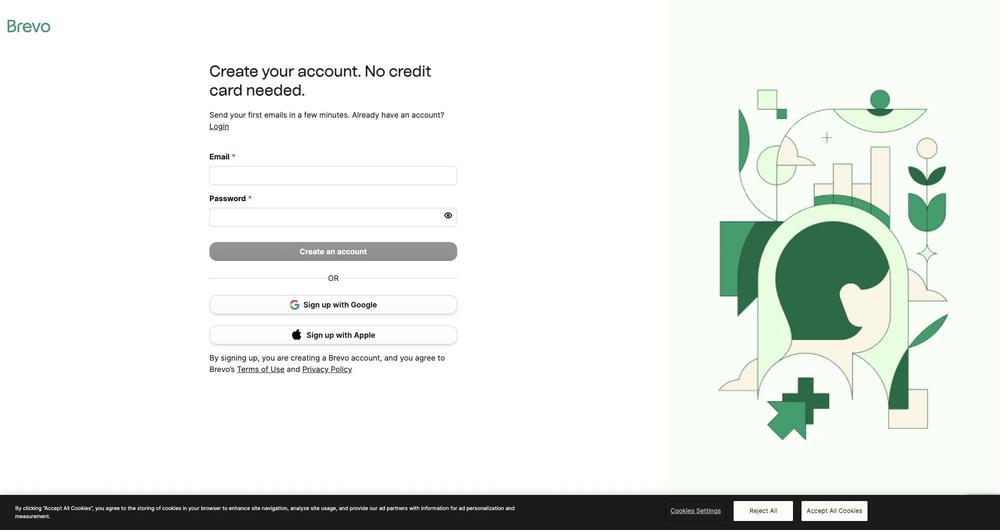 Task type: describe. For each thing, give the bounding box(es) containing it.
few
[[304, 110, 317, 120]]

reject
[[750, 507, 769, 515]]

accept all cookies button
[[802, 502, 868, 522]]

up for sign up with google
[[322, 300, 331, 310]]

account?
[[412, 110, 445, 120]]

account,
[[351, 353, 382, 363]]

your for create
[[262, 62, 294, 80]]

needed.
[[246, 81, 305, 99]]

you inside by clicking "accept all cookies", you agree to the storing of cookies in your browser to enhance site navigation, analyze site usage, and provide our ad partners with information for ad personalization and measurement.
[[95, 506, 104, 512]]

card
[[210, 81, 243, 99]]

sign up with apple button
[[210, 326, 458, 345]]

sign up with apple
[[307, 331, 376, 340]]

with inside by clicking "accept all cookies", you agree to the storing of cookies in your browser to enhance site navigation, analyze site usage, and provide our ad partners with information for ad personalization and measurement.
[[409, 506, 420, 512]]

all for reject all
[[770, 507, 778, 515]]

accept all cookies
[[807, 507, 863, 515]]

sign for sign up with apple
[[307, 331, 323, 340]]

your inside by clicking "accept all cookies", you agree to the storing of cookies in your browser to enhance site navigation, analyze site usage, and provide our ad partners with information for ad personalization and measurement.
[[189, 506, 200, 512]]

an inside button
[[326, 247, 335, 257]]

reject all button
[[734, 502, 794, 522]]

account.
[[298, 62, 361, 80]]

terms of use link
[[237, 364, 285, 375]]

a inside by signing up, you are creating a brevo account, and you agree to brevo's
[[322, 353, 327, 363]]

clicking
[[23, 506, 42, 512]]

and inside by signing up, you are creating a brevo account, and you agree to brevo's
[[385, 353, 398, 363]]

cookies settings button
[[667, 502, 726, 521]]

are
[[277, 353, 289, 363]]

in inside send your first emails in a few minutes. already have an account? login
[[289, 110, 296, 120]]

2 ad from the left
[[459, 506, 465, 512]]

navigation,
[[262, 506, 289, 512]]

google
[[351, 300, 377, 310]]

provide
[[350, 506, 368, 512]]

up,
[[249, 353, 260, 363]]

measurement.
[[15, 513, 50, 520]]

usage,
[[321, 506, 338, 512]]

all for accept all cookies
[[830, 507, 837, 515]]

by for by clicking "accept all cookies", you agree to the storing of cookies in your browser to enhance site navigation, analyze site usage, and provide our ad partners with information for ad personalization and measurement.
[[15, 506, 22, 512]]

2 cookies from the left
[[839, 507, 863, 515]]

have
[[382, 110, 399, 120]]

with for apple
[[336, 331, 352, 340]]

reject all
[[750, 507, 778, 515]]

email
[[210, 152, 230, 162]]

in inside by clicking "accept all cookies", you agree to the storing of cookies in your browser to enhance site navigation, analyze site usage, and provide our ad partners with information for ad personalization and measurement.
[[183, 506, 187, 512]]

privacy policy link
[[302, 364, 352, 375]]

password *
[[210, 194, 252, 203]]

terms of use and privacy policy
[[237, 365, 352, 374]]

settings
[[697, 507, 721, 515]]

to inside by signing up, you are creating a brevo account, and you agree to brevo's
[[438, 353, 445, 363]]

by clicking "accept all cookies", you agree to the storing of cookies in your browser to enhance site navigation, analyze site usage, and provide our ad partners with information for ad personalization and measurement.
[[15, 506, 515, 520]]

all inside by clicking "accept all cookies", you agree to the storing of cookies in your browser to enhance site navigation, analyze site usage, and provide our ad partners with information for ad personalization and measurement.
[[64, 506, 70, 512]]

login link
[[210, 121, 229, 132]]

already
[[352, 110, 379, 120]]

our
[[370, 506, 378, 512]]

minutes.
[[320, 110, 350, 120]]

and right personalization
[[506, 506, 515, 512]]

or
[[328, 274, 339, 283]]

2 horizontal spatial you
[[400, 353, 413, 363]]

1 horizontal spatial of
[[261, 365, 269, 374]]

browser
[[201, 506, 221, 512]]

with for google
[[333, 300, 349, 310]]

create for create an account
[[300, 247, 325, 257]]

brevo's
[[210, 365, 235, 374]]

up for sign up with apple
[[325, 331, 334, 340]]

and right usage,
[[339, 506, 348, 512]]

sign for sign up with google
[[304, 300, 320, 310]]

create an account button
[[210, 242, 458, 261]]

a inside send your first emails in a few minutes. already have an account? login
[[298, 110, 302, 120]]

sign up with google
[[304, 300, 377, 310]]

1 horizontal spatial to
[[223, 506, 228, 512]]

your for send
[[230, 110, 246, 120]]



Task type: locate. For each thing, give the bounding box(es) containing it.
1 horizontal spatial your
[[230, 110, 246, 120]]

"accept
[[43, 506, 62, 512]]

0 vertical spatial in
[[289, 110, 296, 120]]

1 vertical spatial your
[[230, 110, 246, 120]]

all right reject
[[770, 507, 778, 515]]

1 horizontal spatial all
[[770, 507, 778, 515]]

of inside by clicking "accept all cookies", you agree to the storing of cookies in your browser to enhance site navigation, analyze site usage, and provide our ad partners with information for ad personalization and measurement.
[[156, 506, 161, 512]]

to
[[438, 353, 445, 363], [121, 506, 126, 512], [223, 506, 228, 512]]

0 horizontal spatial by
[[15, 506, 22, 512]]

with right partners
[[409, 506, 420, 512]]

1 ad from the left
[[379, 506, 386, 512]]

sign
[[304, 300, 320, 310], [307, 331, 323, 340]]

1 vertical spatial in
[[183, 506, 187, 512]]

signing
[[221, 353, 247, 363]]

0 horizontal spatial a
[[298, 110, 302, 120]]

0 vertical spatial by
[[210, 353, 219, 363]]

create inside create your account. no credit card needed.
[[210, 62, 259, 80]]

sign up with google button
[[210, 296, 458, 315]]

ad
[[379, 506, 386, 512], [459, 506, 465, 512]]

0 vertical spatial an
[[401, 110, 410, 120]]

an inside send your first emails in a few minutes. already have an account? login
[[401, 110, 410, 120]]

create up card
[[210, 62, 259, 80]]

your inside create your account. no credit card needed.
[[262, 62, 294, 80]]

emails
[[264, 110, 287, 120]]

in right emails
[[289, 110, 296, 120]]

and
[[385, 353, 398, 363], [287, 365, 300, 374], [339, 506, 348, 512], [506, 506, 515, 512]]

you up terms of use link
[[262, 353, 275, 363]]

agree inside by signing up, you are creating a brevo account, and you agree to brevo's
[[415, 353, 436, 363]]

for
[[451, 506, 458, 512]]

* for email *
[[232, 152, 236, 162]]

0 horizontal spatial ad
[[379, 506, 386, 512]]

of right the storing
[[156, 506, 161, 512]]

1 horizontal spatial cookies
[[839, 507, 863, 515]]

policy
[[331, 365, 352, 374]]

1 horizontal spatial an
[[401, 110, 410, 120]]

a
[[298, 110, 302, 120], [322, 353, 327, 363]]

an
[[401, 110, 410, 120], [326, 247, 335, 257]]

up up brevo
[[325, 331, 334, 340]]

login
[[210, 122, 229, 131]]

1 vertical spatial create
[[300, 247, 325, 257]]

in
[[289, 110, 296, 120], [183, 506, 187, 512]]

by left clicking
[[15, 506, 22, 512]]

of left "use" at bottom left
[[261, 365, 269, 374]]

analyze
[[290, 506, 309, 512]]

you right cookies",
[[95, 506, 104, 512]]

1 vertical spatial a
[[322, 353, 327, 363]]

1 horizontal spatial you
[[262, 353, 275, 363]]

0 horizontal spatial *
[[232, 152, 236, 162]]

your
[[262, 62, 294, 80], [230, 110, 246, 120], [189, 506, 200, 512]]

in right cookies
[[183, 506, 187, 512]]

account
[[337, 247, 367, 257]]

enhance
[[229, 506, 250, 512]]

cookies settings
[[671, 507, 721, 515]]

by inside by signing up, you are creating a brevo account, and you agree to brevo's
[[210, 353, 219, 363]]

password
[[210, 194, 246, 203]]

privacy
[[302, 365, 329, 374]]

your up needed.
[[262, 62, 294, 80]]

1 horizontal spatial agree
[[415, 353, 436, 363]]

2 vertical spatial your
[[189, 506, 200, 512]]

1 horizontal spatial a
[[322, 353, 327, 363]]

create
[[210, 62, 259, 80], [300, 247, 325, 257]]

1 vertical spatial agree
[[106, 506, 120, 512]]

site right the enhance
[[252, 506, 261, 512]]

accept
[[807, 507, 828, 515]]

1 vertical spatial by
[[15, 506, 22, 512]]

with left "apple"
[[336, 331, 352, 340]]

1 vertical spatial *
[[248, 194, 252, 203]]

send
[[210, 110, 228, 120]]

create your account. no credit card needed.
[[210, 62, 432, 99]]

2 horizontal spatial to
[[438, 353, 445, 363]]

1 vertical spatial an
[[326, 247, 335, 257]]

your left first
[[230, 110, 246, 120]]

1 horizontal spatial *
[[248, 194, 252, 203]]

0 horizontal spatial all
[[64, 506, 70, 512]]

* right "email"
[[232, 152, 236, 162]]

0 vertical spatial a
[[298, 110, 302, 120]]

0 horizontal spatial create
[[210, 62, 259, 80]]

sign up sign up with apple button
[[304, 300, 320, 310]]

with inside sign up with google button
[[333, 300, 349, 310]]

0 vertical spatial up
[[322, 300, 331, 310]]

0 vertical spatial *
[[232, 152, 236, 162]]

0 horizontal spatial in
[[183, 506, 187, 512]]

0 vertical spatial create
[[210, 62, 259, 80]]

cookies left settings
[[671, 507, 695, 515]]

credit
[[389, 62, 432, 80]]

cookies right accept
[[839, 507, 863, 515]]

0 horizontal spatial to
[[121, 506, 126, 512]]

create inside button
[[300, 247, 325, 257]]

cookies
[[162, 506, 181, 512]]

2 horizontal spatial all
[[830, 507, 837, 515]]

terms
[[237, 365, 259, 374]]

by for by signing up, you are creating a brevo account, and you agree to brevo's
[[210, 353, 219, 363]]

all inside "reject all" button
[[770, 507, 778, 515]]

by signing up, you are creating a brevo account, and you agree to brevo's
[[210, 353, 445, 374]]

and down are
[[287, 365, 300, 374]]

all right "accept
[[64, 506, 70, 512]]

personalization
[[467, 506, 504, 512]]

partners
[[387, 506, 408, 512]]

sign up creating
[[307, 331, 323, 340]]

send your first emails in a few minutes. already have an account? login
[[210, 110, 445, 131]]

create left 'account'
[[300, 247, 325, 257]]

1 cookies from the left
[[671, 507, 695, 515]]

0 vertical spatial with
[[333, 300, 349, 310]]

0 vertical spatial your
[[262, 62, 294, 80]]

your left browser
[[189, 506, 200, 512]]

by up brevo's
[[210, 353, 219, 363]]

1 horizontal spatial site
[[311, 506, 320, 512]]

first
[[248, 110, 262, 120]]

email *
[[210, 152, 236, 162]]

all inside accept all cookies button
[[830, 507, 837, 515]]

None password field
[[210, 208, 458, 227]]

no
[[365, 62, 386, 80]]

2 vertical spatial with
[[409, 506, 420, 512]]

cookies",
[[71, 506, 94, 512]]

2 site from the left
[[311, 506, 320, 512]]

agree
[[415, 353, 436, 363], [106, 506, 120, 512]]

1 horizontal spatial by
[[210, 353, 219, 363]]

all
[[64, 506, 70, 512], [770, 507, 778, 515], [830, 507, 837, 515]]

0 horizontal spatial of
[[156, 506, 161, 512]]

use
[[271, 365, 285, 374]]

0 horizontal spatial site
[[252, 506, 261, 512]]

1 horizontal spatial in
[[289, 110, 296, 120]]

by inside by clicking "accept all cookies", you agree to the storing of cookies in your browser to enhance site navigation, analyze site usage, and provide our ad partners with information for ad personalization and measurement.
[[15, 506, 22, 512]]

ad right for on the bottom of the page
[[459, 506, 465, 512]]

brevo
[[329, 353, 349, 363]]

an right have
[[401, 110, 410, 120]]

apple
[[354, 331, 376, 340]]

up
[[322, 300, 331, 310], [325, 331, 334, 340]]

you
[[262, 353, 275, 363], [400, 353, 413, 363], [95, 506, 104, 512]]

with left google
[[333, 300, 349, 310]]

site left usage,
[[311, 506, 320, 512]]

1 vertical spatial with
[[336, 331, 352, 340]]

* for password *
[[248, 194, 252, 203]]

0 horizontal spatial an
[[326, 247, 335, 257]]

0 vertical spatial of
[[261, 365, 269, 374]]

*
[[232, 152, 236, 162], [248, 194, 252, 203]]

creating
[[291, 353, 320, 363]]

your inside send your first emails in a few minutes. already have an account? login
[[230, 110, 246, 120]]

create for create your account. no credit card needed.
[[210, 62, 259, 80]]

storing
[[137, 506, 154, 512]]

and right account,
[[385, 353, 398, 363]]

* right password
[[248, 194, 252, 203]]

1 vertical spatial sign
[[307, 331, 323, 340]]

create an account
[[300, 247, 367, 257]]

agree inside by clicking "accept all cookies", you agree to the storing of cookies in your browser to enhance site navigation, analyze site usage, and provide our ad partners with information for ad personalization and measurement.
[[106, 506, 120, 512]]

1 horizontal spatial create
[[300, 247, 325, 257]]

1 vertical spatial up
[[325, 331, 334, 340]]

by
[[210, 353, 219, 363], [15, 506, 22, 512]]

0 vertical spatial agree
[[415, 353, 436, 363]]

the
[[128, 506, 136, 512]]

None text field
[[210, 166, 458, 185]]

site
[[252, 506, 261, 512], [311, 506, 320, 512]]

2 horizontal spatial your
[[262, 62, 294, 80]]

an left 'account'
[[326, 247, 335, 257]]

you right account,
[[400, 353, 413, 363]]

1 vertical spatial of
[[156, 506, 161, 512]]

0 horizontal spatial you
[[95, 506, 104, 512]]

up down or on the bottom
[[322, 300, 331, 310]]

0 horizontal spatial agree
[[106, 506, 120, 512]]

all right accept
[[830, 507, 837, 515]]

a left few
[[298, 110, 302, 120]]

with inside sign up with apple button
[[336, 331, 352, 340]]

1 site from the left
[[252, 506, 261, 512]]

with
[[333, 300, 349, 310], [336, 331, 352, 340], [409, 506, 420, 512]]

0 horizontal spatial cookies
[[671, 507, 695, 515]]

ad right our
[[379, 506, 386, 512]]

information
[[421, 506, 449, 512]]

a up privacy policy link
[[322, 353, 327, 363]]

of
[[261, 365, 269, 374], [156, 506, 161, 512]]

cookies
[[671, 507, 695, 515], [839, 507, 863, 515]]

0 vertical spatial sign
[[304, 300, 320, 310]]

1 horizontal spatial ad
[[459, 506, 465, 512]]

0 horizontal spatial your
[[189, 506, 200, 512]]



Task type: vqa. For each thing, say whether or not it's contained in the screenshot.
Will
no



